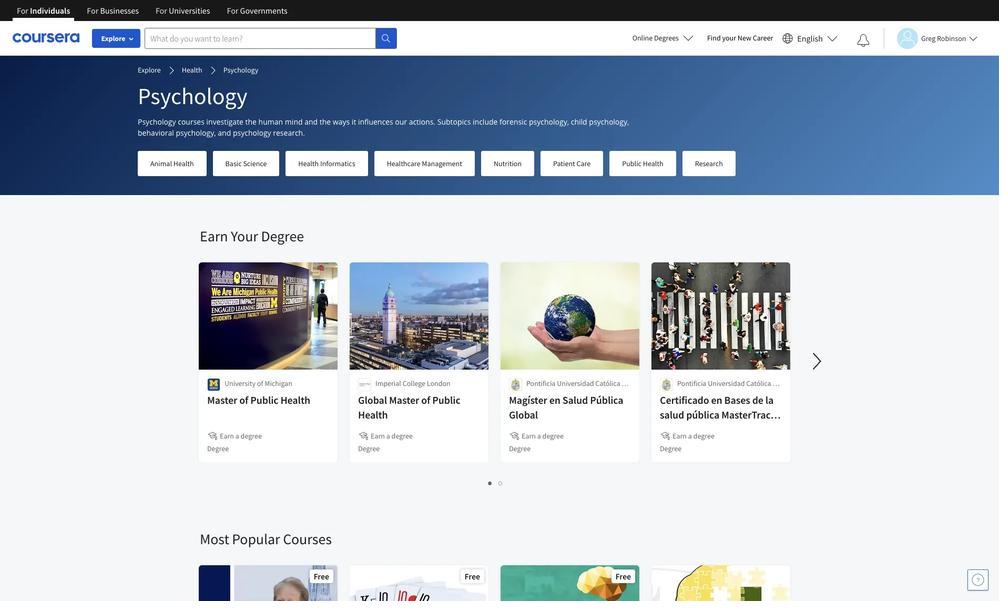Task type: locate. For each thing, give the bounding box(es) containing it.
2 horizontal spatial free link
[[500, 565, 641, 601]]

management
[[422, 159, 462, 168]]

patient care
[[554, 159, 591, 168]]

0 horizontal spatial chile
[[527, 389, 542, 399]]

0 horizontal spatial de
[[622, 379, 630, 388]]

a down master of public health
[[236, 431, 239, 441]]

2 pontificia universidad católica de chile from the left
[[678, 379, 781, 399]]

1 horizontal spatial and
[[305, 117, 318, 127]]

1 a from the left
[[236, 431, 239, 441]]

en
[[550, 394, 561, 407], [712, 394, 723, 407]]

0 horizontal spatial en
[[550, 394, 561, 407]]

find your new career link
[[702, 32, 779, 45]]

2 en from the left
[[712, 394, 723, 407]]

of for university
[[257, 379, 263, 388]]

2 horizontal spatial psychology,
[[589, 117, 630, 127]]

psychology down what do you want to learn? text field
[[223, 65, 259, 75]]

0 horizontal spatial master
[[207, 394, 237, 407]]

psychology up behavioral
[[138, 117, 176, 127]]

health link
[[182, 65, 202, 76]]

3 for from the left
[[156, 5, 167, 16]]

animal
[[150, 159, 172, 168]]

en for salud
[[550, 394, 561, 407]]

a down global master of public health
[[387, 431, 390, 441]]

2 pontificia universidad católica de chile image from the left
[[660, 378, 673, 391]]

courses
[[178, 117, 205, 127]]

the up psychology
[[245, 117, 257, 127]]

degree down master of public health
[[241, 431, 262, 441]]

1 pontificia from the left
[[527, 379, 556, 388]]

degree for certificado en bases de la salud pública mastertrack® certificate
[[660, 444, 682, 454]]

earn for master of public health
[[220, 431, 234, 441]]

la
[[766, 394, 774, 407]]

2 católica from the left
[[747, 379, 772, 388]]

a down the "pública"
[[689, 431, 692, 441]]

basic science link
[[213, 151, 280, 176]]

the
[[245, 117, 257, 127], [320, 117, 331, 127]]

en for bases
[[712, 394, 723, 407]]

list
[[200, 477, 792, 489]]

0 horizontal spatial and
[[218, 128, 231, 138]]

católica up the pública
[[596, 379, 621, 388]]

for universities
[[156, 5, 210, 16]]

1 horizontal spatial free link
[[349, 565, 490, 601]]

earn for magíster en salud pública global
[[522, 431, 536, 441]]

earn down the magíster
[[522, 431, 536, 441]]

and right the mind
[[305, 117, 318, 127]]

1 vertical spatial and
[[218, 128, 231, 138]]

0 horizontal spatial universidad
[[557, 379, 594, 388]]

de
[[622, 379, 630, 388], [773, 379, 781, 388], [753, 394, 764, 407]]

of down university
[[240, 394, 248, 407]]

de left the la
[[753, 394, 764, 407]]

4 a from the left
[[689, 431, 692, 441]]

0 horizontal spatial explore
[[101, 34, 125, 43]]

de inside the certificado en bases de la salud pública mastertrack® certificate
[[753, 394, 764, 407]]

earn left your
[[200, 227, 228, 246]]

1 chile from the left
[[527, 389, 542, 399]]

2 pontificia from the left
[[678, 379, 707, 388]]

earn a degree for certificado
[[673, 431, 715, 441]]

chile for magíster
[[527, 389, 542, 399]]

0 vertical spatial psychology
[[223, 65, 259, 75]]

pontificia up certificado
[[678, 379, 707, 388]]

for for universities
[[156, 5, 167, 16]]

católica for de
[[747, 379, 772, 388]]

1 pontificia universidad católica de chile from the left
[[527, 379, 630, 399]]

1 the from the left
[[245, 117, 257, 127]]

science
[[243, 159, 267, 168]]

earn a degree
[[220, 431, 262, 441], [371, 431, 413, 441], [522, 431, 564, 441], [673, 431, 715, 441]]

earn
[[200, 227, 228, 246], [220, 431, 234, 441], [371, 431, 385, 441], [522, 431, 536, 441], [673, 431, 687, 441]]

3 degree from the left
[[543, 431, 564, 441]]

for for businesses
[[87, 5, 99, 16]]

2 free from the left
[[465, 571, 480, 582]]

degree
[[261, 227, 304, 246], [207, 444, 229, 454], [358, 444, 380, 454], [509, 444, 531, 454], [660, 444, 682, 454]]

católica
[[596, 379, 621, 388], [747, 379, 772, 388]]

2 universidad from the left
[[708, 379, 745, 388]]

the left ways
[[320, 117, 331, 127]]

1 pontificia universidad católica de chile image from the left
[[509, 378, 522, 391]]

explore button
[[92, 29, 140, 48]]

1 vertical spatial global
[[509, 408, 538, 421]]

1 horizontal spatial pontificia universidad católica de chile
[[678, 379, 781, 399]]

2 master from the left
[[389, 394, 420, 407]]

0 horizontal spatial of
[[240, 394, 248, 407]]

for left individuals
[[17, 5, 28, 16]]

pontificia universidad católica de chile image for certificado en bases de la salud pública mastertrack® certificate
[[660, 378, 673, 391]]

1 horizontal spatial of
[[257, 379, 263, 388]]

en left 'salud'
[[550, 394, 561, 407]]

1 horizontal spatial chile
[[678, 389, 693, 399]]

master down imperial college london
[[389, 394, 420, 407]]

mind
[[285, 117, 303, 127]]

1 horizontal spatial psychology,
[[529, 117, 569, 127]]

and
[[305, 117, 318, 127], [218, 128, 231, 138]]

help center image
[[972, 574, 985, 587]]

individuals
[[30, 5, 70, 16]]

most
[[200, 530, 229, 549]]

chile left 'salud'
[[527, 389, 542, 399]]

certificado en bases de la salud pública mastertrack® certificate
[[660, 394, 781, 436]]

católica up the la
[[747, 379, 772, 388]]

pontificia up the magíster
[[527, 379, 556, 388]]

of
[[257, 379, 263, 388], [240, 394, 248, 407], [422, 394, 431, 407]]

degree down global master of public health
[[392, 431, 413, 441]]

1 horizontal spatial public
[[433, 394, 461, 407]]

3 free link from the left
[[500, 565, 641, 601]]

1 horizontal spatial master
[[389, 394, 420, 407]]

a down the magíster
[[538, 431, 541, 441]]

2 degree from the left
[[392, 431, 413, 441]]

pontificia universidad católica de chile for bases
[[678, 379, 781, 399]]

earn for certificado en bases de la salud pública mastertrack® certificate
[[673, 431, 687, 441]]

explore left health link
[[138, 65, 161, 75]]

for left businesses
[[87, 5, 99, 16]]

0 horizontal spatial global
[[358, 394, 387, 407]]

earn a degree down the "pública"
[[673, 431, 715, 441]]

degree
[[241, 431, 262, 441], [392, 431, 413, 441], [543, 431, 564, 441], [694, 431, 715, 441]]

4 earn a degree from the left
[[673, 431, 715, 441]]

psychology, right child
[[589, 117, 630, 127]]

2 button
[[496, 477, 506, 489]]

de for certificado en bases de la salud pública mastertrack® certificate
[[773, 379, 781, 388]]

psychology,
[[529, 117, 569, 127], [589, 117, 630, 127], [176, 128, 216, 138]]

2 chile from the left
[[678, 389, 693, 399]]

pontificia for magíster
[[527, 379, 556, 388]]

nutrition link
[[481, 151, 535, 176]]

healthcare
[[387, 159, 421, 168]]

2 horizontal spatial de
[[773, 379, 781, 388]]

health
[[182, 65, 202, 75], [173, 159, 194, 168], [299, 159, 319, 168], [643, 159, 664, 168], [281, 394, 310, 407], [358, 408, 388, 421]]

find
[[708, 33, 721, 43]]

chile up salud
[[678, 389, 693, 399]]

animal health
[[150, 159, 194, 168]]

0 horizontal spatial free
[[314, 571, 329, 582]]

salud
[[660, 408, 685, 421]]

investigate
[[207, 117, 244, 127]]

2 earn a degree from the left
[[371, 431, 413, 441]]

universidad
[[557, 379, 594, 388], [708, 379, 745, 388]]

public down university of michigan
[[251, 394, 279, 407]]

2 horizontal spatial of
[[422, 394, 431, 407]]

your
[[231, 227, 258, 246]]

católica for pública
[[596, 379, 621, 388]]

list containing 1
[[200, 477, 792, 489]]

pontificia universidad católica de chile
[[527, 379, 630, 399], [678, 379, 781, 399]]

0 horizontal spatial pontificia
[[527, 379, 556, 388]]

2 a from the left
[[387, 431, 390, 441]]

psychology, down courses
[[176, 128, 216, 138]]

explore inside popup button
[[101, 34, 125, 43]]

global down the magíster
[[509, 408, 538, 421]]

explore down 'for businesses'
[[101, 34, 125, 43]]

0 vertical spatial explore
[[101, 34, 125, 43]]

pontificia universidad católica de chile image
[[509, 378, 522, 391], [660, 378, 673, 391]]

earn your degree
[[200, 227, 304, 246]]

psychological first aid course by johns hopkins university, image
[[652, 566, 791, 601]]

1 horizontal spatial católica
[[747, 379, 772, 388]]

degree down magíster en salud pública global
[[543, 431, 564, 441]]

a
[[236, 431, 239, 441], [387, 431, 390, 441], [538, 431, 541, 441], [689, 431, 692, 441]]

1 horizontal spatial global
[[509, 408, 538, 421]]

3 a from the left
[[538, 431, 541, 441]]

psychology
[[233, 128, 271, 138]]

for for governments
[[227, 5, 239, 16]]

1 en from the left
[[550, 394, 561, 407]]

de up the pública
[[622, 379, 630, 388]]

psychology down health link
[[138, 82, 248, 110]]

earn a degree down global master of public health
[[371, 431, 413, 441]]

global down imperial college london image
[[358, 394, 387, 407]]

certificate
[[660, 423, 707, 436]]

0 horizontal spatial católica
[[596, 379, 621, 388]]

free
[[314, 571, 329, 582], [465, 571, 480, 582], [616, 571, 631, 582]]

earn down salud
[[673, 431, 687, 441]]

earn a degree down magíster en salud pública global
[[522, 431, 564, 441]]

1 horizontal spatial pontificia universidad católica de chile image
[[660, 378, 673, 391]]

for businesses
[[87, 5, 139, 16]]

1 earn a degree from the left
[[220, 431, 262, 441]]

patient
[[554, 159, 575, 168]]

master down university of michigan image
[[207, 394, 237, 407]]

pontificia for certificado
[[678, 379, 707, 388]]

1 horizontal spatial universidad
[[708, 379, 745, 388]]

2 for from the left
[[87, 5, 99, 16]]

1 católica from the left
[[596, 379, 621, 388]]

new
[[738, 33, 752, 43]]

career
[[753, 33, 774, 43]]

explore
[[101, 34, 125, 43], [138, 65, 161, 75]]

3 free from the left
[[616, 571, 631, 582]]

greg
[[922, 33, 936, 43]]

college
[[403, 379, 426, 388]]

1 universidad from the left
[[557, 379, 594, 388]]

master
[[207, 394, 237, 407], [389, 394, 420, 407]]

0 horizontal spatial free link
[[198, 565, 339, 601]]

universidad up bases
[[708, 379, 745, 388]]

and down investigate
[[218, 128, 231, 138]]

chile for certificado
[[678, 389, 693, 399]]

pontificia universidad católica de chile image up the magíster
[[509, 378, 522, 391]]

0 vertical spatial global
[[358, 394, 387, 407]]

2 horizontal spatial free
[[616, 571, 631, 582]]

health informatics link
[[286, 151, 368, 176]]

global inside magíster en salud pública global
[[509, 408, 538, 421]]

public health link
[[610, 151, 676, 176]]

pontificia
[[527, 379, 556, 388], [678, 379, 707, 388]]

1 master from the left
[[207, 394, 237, 407]]

0 horizontal spatial the
[[245, 117, 257, 127]]

earn down master of public health
[[220, 431, 234, 441]]

your
[[723, 33, 737, 43]]

animal health link
[[138, 151, 207, 176]]

What do you want to learn? text field
[[145, 28, 376, 49]]

1 horizontal spatial free
[[465, 571, 480, 582]]

1 horizontal spatial en
[[712, 394, 723, 407]]

of up master of public health
[[257, 379, 263, 388]]

public
[[623, 159, 642, 168], [251, 394, 279, 407], [433, 394, 461, 407]]

for left governments
[[227, 5, 239, 16]]

psychology, left child
[[529, 117, 569, 127]]

for
[[17, 5, 28, 16], [87, 5, 99, 16], [156, 5, 167, 16], [227, 5, 239, 16]]

most popular courses
[[200, 530, 332, 549]]

earn a degree down master of public health
[[220, 431, 262, 441]]

en inside the certificado en bases de la salud pública mastertrack® certificate
[[712, 394, 723, 407]]

pontificia universidad católica de chile image up certificado
[[660, 378, 673, 391]]

degree for magíster
[[543, 431, 564, 441]]

most popular courses carousel element
[[195, 498, 1000, 601]]

actions.
[[409, 117, 436, 127]]

for for individuals
[[17, 5, 28, 16]]

en inside magíster en salud pública global
[[550, 394, 561, 407]]

earn down global master of public health
[[371, 431, 385, 441]]

4 for from the left
[[227, 5, 239, 16]]

1 horizontal spatial de
[[753, 394, 764, 407]]

1
[[489, 478, 493, 488]]

of down the college
[[422, 394, 431, 407]]

3 earn a degree from the left
[[522, 431, 564, 441]]

1 horizontal spatial pontificia
[[678, 379, 707, 388]]

None search field
[[145, 28, 397, 49]]

en up the "pública"
[[712, 394, 723, 407]]

0 horizontal spatial pontificia universidad católica de chile
[[527, 379, 630, 399]]

1 horizontal spatial the
[[320, 117, 331, 127]]

1 for from the left
[[17, 5, 28, 16]]

global master of public health
[[358, 394, 461, 421]]

public down london
[[433, 394, 461, 407]]

public right "care"
[[623, 159, 642, 168]]

1 vertical spatial explore
[[138, 65, 161, 75]]

0 horizontal spatial pontificia universidad católica de chile image
[[509, 378, 522, 391]]

2 vertical spatial psychology
[[138, 117, 176, 127]]

de for magíster en salud pública global
[[622, 379, 630, 388]]

1 degree from the left
[[241, 431, 262, 441]]

businesses
[[100, 5, 139, 16]]

universidad up 'salud'
[[557, 379, 594, 388]]

de up the la
[[773, 379, 781, 388]]

earn a degree for magíster
[[522, 431, 564, 441]]

for left the universities
[[156, 5, 167, 16]]

4 degree from the left
[[694, 431, 715, 441]]

a for magíster
[[538, 431, 541, 441]]

degree down the "pública"
[[694, 431, 715, 441]]

global
[[358, 394, 387, 407], [509, 408, 538, 421]]

1 free from the left
[[314, 571, 329, 582]]

behavioral
[[138, 128, 174, 138]]



Task type: vqa. For each thing, say whether or not it's contained in the screenshot.
want
no



Task type: describe. For each thing, give the bounding box(es) containing it.
robinson
[[938, 33, 967, 43]]

for individuals
[[17, 5, 70, 16]]

imperial college london image
[[358, 378, 371, 391]]

health informatics
[[299, 159, 355, 168]]

free for 2nd free 'link' from left
[[465, 571, 480, 582]]

human
[[259, 117, 283, 127]]

online
[[633, 33, 653, 43]]

healthcare management
[[387, 159, 462, 168]]

universities
[[169, 5, 210, 16]]

a for master
[[236, 431, 239, 441]]

university of michigan
[[225, 379, 292, 388]]

chevron down image
[[40, 16, 48, 23]]

online degrees
[[633, 33, 679, 43]]

next slide image
[[805, 349, 830, 374]]

pública
[[687, 408, 720, 421]]

governments
[[240, 5, 288, 16]]

salud
[[563, 394, 588, 407]]

health inside global master of public health
[[358, 408, 388, 421]]

certificado
[[660, 394, 710, 407]]

pontificia universidad católica de chile for salud
[[527, 379, 630, 399]]

mastertrack®
[[722, 408, 781, 421]]

for governments
[[227, 5, 288, 16]]

psychology inside the "psychology courses investigate the human mind and the ways it influences our actions. subtopics include forensic psychology, child psychology, behavioral psychology, and psychology research."
[[138, 117, 176, 127]]

master of public health
[[207, 394, 310, 407]]

earn your degree carousel element
[[195, 195, 950, 498]]

0 horizontal spatial public
[[251, 394, 279, 407]]

basic
[[226, 159, 242, 168]]

psychology courses investigate the human mind and the ways it influences our actions. subtopics include forensic psychology, child psychology, behavioral psychology, and psychology research.
[[138, 117, 630, 138]]

bases
[[725, 394, 751, 407]]

michigan
[[265, 379, 292, 388]]

earn a degree for global
[[371, 431, 413, 441]]

earn a degree for master
[[220, 431, 262, 441]]

magíster
[[509, 394, 548, 407]]

forensic
[[500, 117, 527, 127]]

list inside 'earn your degree carousel' element
[[200, 477, 792, 489]]

greg robinson button
[[884, 28, 978, 49]]

patient care link
[[541, 151, 604, 176]]

degree for global master of public health
[[358, 444, 380, 454]]

a for certificado
[[689, 431, 692, 441]]

include
[[473, 117, 498, 127]]

healthcare management link
[[374, 151, 475, 176]]

public health
[[623, 159, 664, 168]]

it
[[352, 117, 356, 127]]

1 button
[[485, 477, 496, 489]]

degree for global
[[392, 431, 413, 441]]

degree for magíster en salud pública global
[[509, 444, 531, 454]]

imperial college london
[[376, 379, 451, 388]]

public inside global master of public health
[[433, 394, 461, 407]]

research
[[695, 159, 723, 168]]

our
[[395, 117, 407, 127]]

university
[[225, 379, 256, 388]]

london
[[427, 379, 451, 388]]

english
[[798, 33, 823, 43]]

informatics
[[320, 159, 355, 168]]

2 the from the left
[[320, 117, 331, 127]]

pública
[[590, 394, 624, 407]]

degree for certificado
[[694, 431, 715, 441]]

popular
[[232, 530, 280, 549]]

greg robinson
[[922, 33, 967, 43]]

degrees
[[655, 33, 679, 43]]

imperial
[[376, 379, 401, 388]]

banner navigation
[[8, 0, 296, 21]]

master inside global master of public health
[[389, 394, 420, 407]]

1 free link from the left
[[198, 565, 339, 601]]

subtopics
[[438, 117, 471, 127]]

courses
[[283, 530, 332, 549]]

care
[[577, 159, 591, 168]]

influences
[[358, 117, 393, 127]]

child
[[571, 117, 588, 127]]

ways
[[333, 117, 350, 127]]

show notifications image
[[858, 34, 870, 47]]

1 vertical spatial psychology
[[138, 82, 248, 110]]

university of michigan image
[[207, 378, 220, 391]]

find your new career
[[708, 33, 774, 43]]

a for global
[[387, 431, 390, 441]]

basic science
[[226, 159, 267, 168]]

english button
[[779, 21, 842, 55]]

2 free link from the left
[[349, 565, 490, 601]]

free for third free 'link' from the left
[[616, 571, 631, 582]]

earn for global master of public health
[[371, 431, 385, 441]]

online degrees button
[[624, 26, 702, 49]]

degree for master
[[241, 431, 262, 441]]

explore link
[[138, 65, 161, 76]]

0 vertical spatial and
[[305, 117, 318, 127]]

degree for master of public health
[[207, 444, 229, 454]]

research.
[[273, 128, 305, 138]]

nutrition
[[494, 159, 522, 168]]

pontificia universidad católica de chile image for magíster en salud pública global
[[509, 378, 522, 391]]

2
[[499, 478, 503, 488]]

2 horizontal spatial public
[[623, 159, 642, 168]]

research link
[[683, 151, 736, 176]]

of inside global master of public health
[[422, 394, 431, 407]]

of for master
[[240, 394, 248, 407]]

1 horizontal spatial explore
[[138, 65, 161, 75]]

universidad for bases
[[708, 379, 745, 388]]

coursera image
[[13, 30, 79, 46]]

global inside global master of public health
[[358, 394, 387, 407]]

free for 1st free 'link' from the left
[[314, 571, 329, 582]]

0 horizontal spatial psychology,
[[176, 128, 216, 138]]

universidad for salud
[[557, 379, 594, 388]]

magíster en salud pública global
[[509, 394, 624, 421]]



